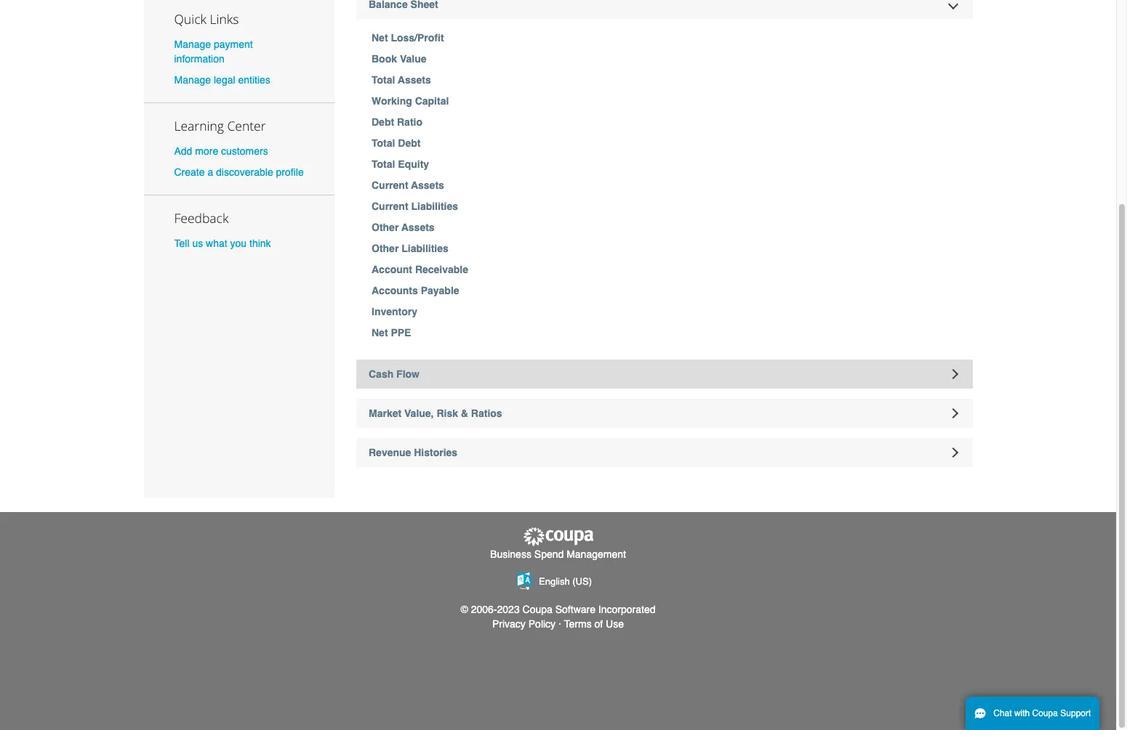 Task type: vqa. For each thing, say whether or not it's contained in the screenshot.
OTHER to the top
yes



Task type: locate. For each thing, give the bounding box(es) containing it.
1 vertical spatial coupa
[[1032, 709, 1058, 719]]

1 vertical spatial liabilities
[[402, 243, 448, 254]]

create
[[174, 167, 205, 178]]

current down total equity
[[372, 180, 408, 191]]

coupa
[[522, 605, 553, 616], [1032, 709, 1058, 719]]

3 total from the top
[[372, 159, 395, 170]]

total equity
[[372, 159, 429, 170]]

manage legal entities link
[[174, 74, 270, 86]]

terms of use
[[564, 619, 624, 631]]

2 vertical spatial total
[[372, 159, 395, 170]]

1 horizontal spatial debt
[[398, 137, 421, 149]]

liabilities
[[411, 201, 458, 212], [402, 243, 448, 254]]

total for total assets
[[372, 74, 395, 86]]

1 net from the top
[[372, 32, 388, 44]]

profile
[[276, 167, 304, 178]]

0 vertical spatial coupa
[[522, 605, 553, 616]]

working capital
[[372, 95, 449, 107]]

coupa right with in the bottom right of the page
[[1032, 709, 1058, 719]]

manage payment information
[[174, 38, 253, 64]]

a
[[208, 167, 213, 178]]

assets down value
[[398, 74, 431, 86]]

assets for current assets
[[411, 180, 444, 191]]

manage up information
[[174, 38, 211, 50]]

0 vertical spatial current
[[372, 180, 408, 191]]

2 other from the top
[[372, 243, 399, 254]]

payment
[[214, 38, 253, 50]]

revenue histories button
[[356, 438, 973, 467]]

current
[[372, 180, 408, 191], [372, 201, 408, 212]]

think
[[249, 238, 271, 250]]

risk
[[437, 408, 458, 419]]

1 vertical spatial other
[[372, 243, 399, 254]]

other up other liabilities
[[372, 222, 399, 233]]

1 vertical spatial manage
[[174, 74, 211, 86]]

assets
[[398, 74, 431, 86], [411, 180, 444, 191], [401, 222, 435, 233]]

market value, risk & ratios button
[[356, 399, 973, 428]]

privacy
[[492, 619, 526, 631]]

1 current from the top
[[372, 180, 408, 191]]

1 vertical spatial debt
[[398, 137, 421, 149]]

net
[[372, 32, 388, 44], [372, 327, 388, 339]]

0 vertical spatial other
[[372, 222, 399, 233]]

total assets
[[372, 74, 431, 86]]

privacy policy
[[492, 619, 556, 631]]

1 other from the top
[[372, 222, 399, 233]]

other up account
[[372, 243, 399, 254]]

2 current from the top
[[372, 201, 408, 212]]

&
[[461, 408, 468, 419]]

use
[[606, 619, 624, 631]]

manage down information
[[174, 74, 211, 86]]

total
[[372, 74, 395, 86], [372, 137, 395, 149], [372, 159, 395, 170]]

0 vertical spatial assets
[[398, 74, 431, 86]]

terms of use link
[[564, 619, 624, 631]]

liabilities up account receivable
[[402, 243, 448, 254]]

histories
[[414, 447, 457, 458]]

revenue histories heading
[[356, 438, 973, 467]]

english
[[539, 576, 570, 587]]

debt
[[372, 116, 394, 128], [398, 137, 421, 149]]

2 total from the top
[[372, 137, 395, 149]]

total down debt ratio at the top
[[372, 137, 395, 149]]

1 vertical spatial current
[[372, 201, 408, 212]]

net up book on the left top
[[372, 32, 388, 44]]

current up other assets
[[372, 201, 408, 212]]

© 2006-2023 coupa software incorporated
[[461, 605, 655, 616]]

manage
[[174, 38, 211, 50], [174, 74, 211, 86]]

net loss/profit
[[372, 32, 444, 44]]

1 manage from the top
[[174, 38, 211, 50]]

1 heading from the top
[[356, 0, 973, 19]]

total down the total debt
[[372, 159, 395, 170]]

assets down current liabilities
[[401, 222, 435, 233]]

total down book on the left top
[[372, 74, 395, 86]]

2 vertical spatial assets
[[401, 222, 435, 233]]

1 vertical spatial net
[[372, 327, 388, 339]]

net left ppe
[[372, 327, 388, 339]]

tell us what you think
[[174, 238, 271, 250]]

debt down ratio
[[398, 137, 421, 149]]

accounts
[[372, 285, 418, 297]]

1 vertical spatial heading
[[356, 360, 973, 389]]

add more customers
[[174, 145, 268, 157]]

total for total equity
[[372, 159, 395, 170]]

2 net from the top
[[372, 327, 388, 339]]

manage for manage payment information
[[174, 38, 211, 50]]

debt down working
[[372, 116, 394, 128]]

other
[[372, 222, 399, 233], [372, 243, 399, 254]]

0 horizontal spatial debt
[[372, 116, 394, 128]]

manage inside manage payment information
[[174, 38, 211, 50]]

1 total from the top
[[372, 74, 395, 86]]

net for net ppe
[[372, 327, 388, 339]]

market value, risk & ratios
[[369, 408, 502, 419]]

discoverable
[[216, 167, 273, 178]]

coupa up policy
[[522, 605, 553, 616]]

0 vertical spatial total
[[372, 74, 395, 86]]

software
[[555, 605, 596, 616]]

1 vertical spatial total
[[372, 137, 395, 149]]

0 vertical spatial net
[[372, 32, 388, 44]]

2 manage from the top
[[174, 74, 211, 86]]

with
[[1014, 709, 1030, 719]]

management
[[567, 549, 626, 560]]

assets up current liabilities
[[411, 180, 444, 191]]

liabilities down current assets
[[411, 201, 458, 212]]

0 vertical spatial heading
[[356, 0, 973, 19]]

net for net loss/profit
[[372, 32, 388, 44]]

0 vertical spatial liabilities
[[411, 201, 458, 212]]

0 vertical spatial manage
[[174, 38, 211, 50]]

privacy policy link
[[492, 619, 556, 631]]

value,
[[404, 408, 434, 419]]

revenue
[[369, 447, 411, 458]]

business spend management
[[490, 549, 626, 560]]

working
[[372, 95, 412, 107]]

what
[[206, 238, 227, 250]]

1 horizontal spatial coupa
[[1032, 709, 1058, 719]]

tell us what you think button
[[174, 237, 271, 251]]

manage for manage legal entities
[[174, 74, 211, 86]]

spend
[[534, 549, 564, 560]]

terms
[[564, 619, 592, 631]]

net ppe
[[372, 327, 411, 339]]

coupa supplier portal image
[[522, 527, 594, 547]]

heading
[[356, 0, 973, 19], [356, 360, 973, 389]]

manage payment information link
[[174, 38, 253, 64]]

book
[[372, 53, 397, 65]]

information
[[174, 53, 225, 64]]

1 vertical spatial assets
[[411, 180, 444, 191]]



Task type: describe. For each thing, give the bounding box(es) containing it.
of
[[594, 619, 603, 631]]

receivable
[[415, 264, 468, 276]]

quick
[[174, 10, 206, 27]]

you
[[230, 238, 247, 250]]

add
[[174, 145, 192, 157]]

©
[[461, 605, 468, 616]]

chat with coupa support button
[[966, 697, 1100, 731]]

policy
[[528, 619, 556, 631]]

2 heading from the top
[[356, 360, 973, 389]]

more
[[195, 145, 218, 157]]

current assets
[[372, 180, 444, 191]]

learning
[[174, 117, 224, 134]]

book value
[[372, 53, 426, 65]]

tell
[[174, 238, 189, 250]]

liabilities for other liabilities
[[402, 243, 448, 254]]

incorporated
[[598, 605, 655, 616]]

(us)
[[572, 576, 592, 587]]

quick links
[[174, 10, 239, 27]]

current liabilities
[[372, 201, 458, 212]]

links
[[210, 10, 239, 27]]

legal
[[214, 74, 235, 86]]

market
[[369, 408, 401, 419]]

english (us)
[[539, 576, 592, 587]]

ratios
[[471, 408, 502, 419]]

chat
[[993, 709, 1012, 719]]

current for current assets
[[372, 180, 408, 191]]

debt ratio
[[372, 116, 422, 128]]

2006-
[[471, 605, 497, 616]]

feedback
[[174, 210, 229, 227]]

manage legal entities
[[174, 74, 270, 86]]

inventory
[[372, 306, 417, 318]]

add more customers link
[[174, 145, 268, 157]]

total for total debt
[[372, 137, 395, 149]]

other for other liabilities
[[372, 243, 399, 254]]

other liabilities
[[372, 243, 448, 254]]

create a discoverable profile link
[[174, 167, 304, 178]]

create a discoverable profile
[[174, 167, 304, 178]]

accounts payable
[[372, 285, 459, 297]]

learning center
[[174, 117, 266, 134]]

other assets
[[372, 222, 435, 233]]

payable
[[421, 285, 459, 297]]

assets for total assets
[[398, 74, 431, 86]]

loss/profit
[[391, 32, 444, 44]]

account
[[372, 264, 412, 276]]

2023
[[497, 605, 520, 616]]

chat with coupa support
[[993, 709, 1091, 719]]

center
[[227, 117, 266, 134]]

coupa inside button
[[1032, 709, 1058, 719]]

current for current liabilities
[[372, 201, 408, 212]]

capital
[[415, 95, 449, 107]]

entities
[[238, 74, 270, 86]]

account receivable
[[372, 264, 468, 276]]

value
[[400, 53, 426, 65]]

total debt
[[372, 137, 421, 149]]

market value, risk & ratios heading
[[356, 399, 973, 428]]

other for other assets
[[372, 222, 399, 233]]

business
[[490, 549, 531, 560]]

ppe
[[391, 327, 411, 339]]

0 vertical spatial debt
[[372, 116, 394, 128]]

support
[[1060, 709, 1091, 719]]

us
[[192, 238, 203, 250]]

assets for other assets
[[401, 222, 435, 233]]

0 horizontal spatial coupa
[[522, 605, 553, 616]]

ratio
[[397, 116, 422, 128]]

equity
[[398, 159, 429, 170]]

customers
[[221, 145, 268, 157]]

revenue histories
[[369, 447, 457, 458]]

liabilities for current liabilities
[[411, 201, 458, 212]]



